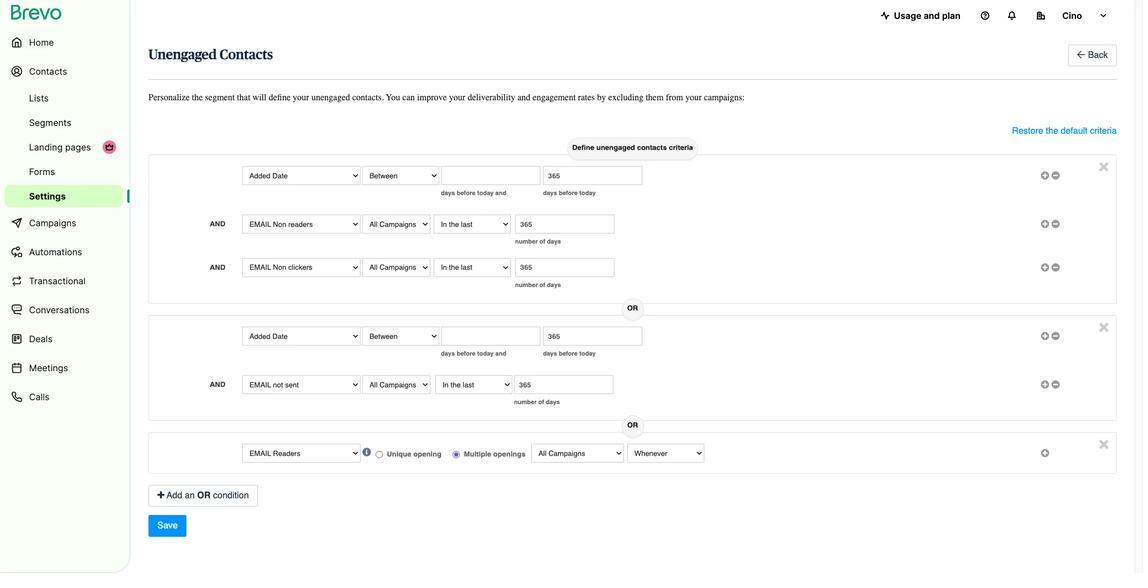 Task type: vqa. For each thing, say whether or not it's contained in the screenshot.
the topmost &
no



Task type: describe. For each thing, give the bounding box(es) containing it.
1 vertical spatial number of days
[[515, 281, 561, 289]]

days before today and for unengaged
[[441, 189, 507, 197]]

× for 2nd × button from the top of the page
[[1099, 316, 1109, 337]]

openings
[[493, 451, 526, 459]]

1 your from the left
[[293, 93, 309, 103]]

restore the default criteria link
[[1012, 125, 1117, 138]]

transactional link
[[4, 268, 123, 295]]

2 your from the left
[[449, 93, 466, 103]]

home link
[[4, 29, 123, 56]]

plus image
[[157, 492, 164, 501]]

segment
[[205, 93, 235, 103]]

forms
[[29, 166, 55, 178]]

restore
[[1012, 126, 1044, 136]]

usage
[[894, 10, 922, 21]]

× for first × button from the bottom of the page
[[1099, 434, 1109, 454]]

condition
[[213, 492, 249, 502]]

home
[[29, 37, 54, 48]]

improve
[[417, 93, 447, 103]]

number of days for ×
[[514, 399, 560, 407]]

meetings
[[29, 363, 68, 374]]

add
[[167, 492, 182, 502]]

plan
[[942, 10, 961, 21]]

that
[[237, 93, 250, 103]]

them
[[646, 93, 664, 103]]

back button
[[1069, 45, 1117, 66]]

1 × button from the top
[[1099, 155, 1109, 176]]

cino button
[[1028, 4, 1117, 27]]

× inside define unengaged contacts criteria ×
[[1099, 155, 1109, 176]]

by
[[597, 93, 606, 103]]

segments link
[[4, 112, 123, 134]]

multiple
[[464, 451, 491, 459]]

landing pages
[[29, 142, 91, 153]]

criteria for default
[[1090, 126, 1117, 136]]

personalize the segment that will define your unengaged contacts. you can improve your deliverability and engagement rates by excluding them from your campaigns:
[[149, 93, 745, 103]]

engagement
[[533, 93, 576, 103]]

unengaged
[[149, 49, 217, 62]]

personalize
[[149, 93, 190, 103]]

pages
[[65, 142, 91, 153]]

unengaged contacts
[[149, 49, 273, 62]]

will
[[253, 93, 267, 103]]

days before today for ×
[[543, 350, 596, 358]]

default
[[1061, 126, 1088, 136]]

unique
[[387, 451, 411, 459]]

left___rvooi image
[[105, 143, 114, 152]]

calls
[[29, 392, 49, 403]]

2 vertical spatial or
[[197, 492, 211, 502]]

campaigns link
[[4, 210, 123, 237]]

usage and plan button
[[872, 4, 970, 27]]

multiple openings
[[464, 451, 526, 459]]

landing pages link
[[4, 136, 123, 159]]

lists link
[[4, 87, 123, 109]]

campaigns:
[[704, 93, 745, 103]]

automations link
[[4, 239, 123, 266]]

opening
[[413, 451, 442, 459]]

campaigns
[[29, 218, 76, 229]]

1 vertical spatial of
[[540, 281, 545, 289]]

number for unengaged
[[515, 238, 538, 246]]

conversations link
[[4, 297, 123, 324]]

save
[[157, 522, 178, 532]]

contacts
[[637, 144, 667, 152]]

criteria for contacts
[[669, 144, 693, 152]]

calls link
[[4, 384, 123, 411]]

the for restore
[[1046, 126, 1059, 136]]

plus circle image for 2nd minus circle image from the top
[[1041, 221, 1050, 228]]

an
[[185, 492, 195, 502]]

plus circle image for minus circle icon
[[1041, 382, 1050, 389]]

the for personalize
[[192, 93, 203, 103]]

4 minus circle image from the top
[[1052, 333, 1060, 340]]

cino
[[1063, 10, 1083, 21]]

conversations
[[29, 305, 90, 316]]

2 × button from the top
[[1099, 316, 1109, 337]]

3 × button from the top
[[1099, 434, 1109, 454]]



Task type: locate. For each thing, give the bounding box(es) containing it.
contacts up that
[[220, 49, 273, 62]]

2 minus circle image from the top
[[1052, 221, 1060, 228]]

0 vertical spatial number
[[515, 238, 538, 246]]

0 vertical spatial criteria
[[1090, 126, 1117, 136]]

0 horizontal spatial criteria
[[669, 144, 693, 152]]

days before today and for ×
[[441, 350, 507, 358]]

criteria right "contacts"
[[669, 144, 693, 152]]

None text field
[[441, 167, 541, 186], [543, 327, 643, 346], [441, 167, 541, 186], [543, 327, 643, 346]]

3 and from the top
[[210, 381, 226, 389]]

can
[[403, 93, 415, 103]]

2 and from the top
[[210, 263, 226, 272]]

2 or × from the top
[[627, 422, 1109, 454]]

1 horizontal spatial unengaged
[[597, 144, 635, 152]]

1 days before today from the top
[[543, 189, 596, 197]]

0 vertical spatial or ×
[[627, 305, 1109, 337]]

days before today
[[543, 189, 596, 197], [543, 350, 596, 358]]

the left segment
[[192, 93, 203, 103]]

1 vertical spatial days before today and
[[441, 350, 507, 358]]

the left default
[[1046, 126, 1059, 136]]

unengaged left contacts.
[[312, 93, 350, 103]]

add an or condition
[[164, 492, 249, 502]]

minus circle image
[[1052, 172, 1060, 179], [1052, 221, 1060, 228], [1052, 264, 1060, 271], [1052, 333, 1060, 340]]

2 vertical spatial ×
[[1099, 434, 1109, 454]]

and for unengaged
[[210, 220, 226, 229]]

1 vertical spatial or
[[627, 422, 638, 430]]

contacts link
[[4, 58, 123, 85]]

1 vertical spatial criteria
[[669, 144, 693, 152]]

deliverability
[[468, 93, 515, 103]]

days before today and
[[441, 189, 507, 197], [441, 350, 507, 358]]

contacts
[[220, 49, 273, 62], [29, 66, 67, 77]]

number
[[515, 238, 538, 246], [515, 281, 538, 289], [514, 399, 537, 407]]

your right from
[[686, 93, 702, 103]]

settings
[[29, 191, 66, 202]]

your right improve
[[449, 93, 466, 103]]

0 horizontal spatial your
[[293, 93, 309, 103]]

0 horizontal spatial contacts
[[29, 66, 67, 77]]

0 vertical spatial ×
[[1099, 155, 1109, 176]]

of for unengaged
[[540, 238, 545, 246]]

number of days
[[515, 238, 561, 246], [515, 281, 561, 289], [514, 399, 560, 407]]

4 plus circle image from the top
[[1041, 382, 1050, 389]]

of
[[540, 238, 545, 246], [540, 281, 545, 289], [539, 399, 544, 407]]

forms link
[[4, 161, 123, 183]]

or × for first × button from the bottom of the page
[[627, 422, 1109, 454]]

2 days before today and from the top
[[441, 350, 507, 358]]

1 vertical spatial and
[[210, 263, 226, 272]]

you
[[386, 93, 400, 103]]

define
[[572, 144, 595, 152]]

number of days for unengaged
[[515, 238, 561, 246]]

meetings link
[[4, 355, 123, 382]]

transactional
[[29, 276, 86, 287]]

and inside button
[[924, 10, 940, 21]]

0 vertical spatial days before today and
[[441, 189, 507, 197]]

number for ×
[[514, 399, 537, 407]]

automations
[[29, 247, 82, 258]]

2 vertical spatial number of days
[[514, 399, 560, 407]]

5 plus circle image from the top
[[1041, 450, 1050, 457]]

3 plus circle image from the top
[[1041, 264, 1050, 271]]

criteria right default
[[1090, 126, 1117, 136]]

0 horizontal spatial unengaged
[[312, 93, 350, 103]]

unengaged inside define unengaged contacts criteria ×
[[597, 144, 635, 152]]

of for ×
[[539, 399, 544, 407]]

define unengaged contacts criteria ×
[[572, 144, 1109, 176]]

×
[[1099, 155, 1109, 176], [1099, 316, 1109, 337], [1099, 434, 1109, 454]]

unengaged right define
[[597, 144, 635, 152]]

2 × from the top
[[1099, 316, 1109, 337]]

2 vertical spatial number
[[514, 399, 537, 407]]

0 vertical spatial contacts
[[220, 49, 273, 62]]

define
[[269, 93, 291, 103]]

0 vertical spatial of
[[540, 238, 545, 246]]

settings link
[[4, 185, 123, 208]]

lists
[[29, 93, 49, 104]]

your right define
[[293, 93, 309, 103]]

1 vertical spatial the
[[1046, 126, 1059, 136]]

and
[[924, 10, 940, 21], [518, 93, 531, 103], [496, 189, 507, 197], [496, 350, 507, 358]]

3 minus circle image from the top
[[1052, 264, 1060, 271]]

None text field
[[543, 167, 643, 186], [515, 215, 615, 234], [515, 258, 615, 277], [441, 327, 541, 346], [514, 376, 614, 395], [543, 167, 643, 186], [515, 215, 615, 234], [515, 258, 615, 277], [441, 327, 541, 346], [514, 376, 614, 395]]

rates
[[578, 93, 595, 103]]

1 vertical spatial ×
[[1099, 316, 1109, 337]]

segments
[[29, 117, 71, 128]]

0 horizontal spatial the
[[192, 93, 203, 103]]

unengaged
[[312, 93, 350, 103], [597, 144, 635, 152]]

back
[[1088, 50, 1108, 60]]

0 vertical spatial the
[[192, 93, 203, 103]]

days before today for unengaged
[[543, 189, 596, 197]]

3 your from the left
[[686, 93, 702, 103]]

1 × from the top
[[1099, 155, 1109, 176]]

0 vertical spatial and
[[210, 220, 226, 229]]

0 vertical spatial or
[[627, 305, 638, 313]]

contacts.
[[352, 93, 384, 103]]

1 vertical spatial unengaged
[[597, 144, 635, 152]]

plus circle image for fourth minus circle image from the bottom
[[1041, 172, 1050, 179]]

1 vertical spatial or ×
[[627, 422, 1109, 454]]

0 vertical spatial unengaged
[[312, 93, 350, 103]]

plus circle image
[[1041, 172, 1050, 179], [1041, 221, 1050, 228], [1041, 264, 1050, 271], [1041, 382, 1050, 389], [1041, 450, 1050, 457]]

0 vertical spatial number of days
[[515, 238, 561, 246]]

1 horizontal spatial the
[[1046, 126, 1059, 136]]

1 plus circle image from the top
[[1041, 172, 1050, 179]]

criteria inside define unengaged contacts criteria ×
[[669, 144, 693, 152]]

1 and from the top
[[210, 220, 226, 229]]

usage and plan
[[894, 10, 961, 21]]

and
[[210, 220, 226, 229], [210, 263, 226, 272], [210, 381, 226, 389]]

2 plus circle image from the top
[[1041, 221, 1050, 228]]

days
[[441, 189, 455, 197], [543, 189, 557, 197], [547, 238, 561, 246], [547, 281, 561, 289], [441, 350, 455, 358], [543, 350, 557, 358], [546, 399, 560, 407]]

2 vertical spatial and
[[210, 381, 226, 389]]

1 horizontal spatial your
[[449, 93, 466, 103]]

the
[[192, 93, 203, 103], [1046, 126, 1059, 136]]

plus circle image
[[1041, 333, 1050, 340]]

your
[[293, 93, 309, 103], [449, 93, 466, 103], [686, 93, 702, 103]]

or × for 2nd × button from the top of the page
[[627, 305, 1109, 337]]

unique opening
[[387, 451, 442, 459]]

1 vertical spatial × button
[[1099, 316, 1109, 337]]

3 × from the top
[[1099, 434, 1109, 454]]

1 days before today and from the top
[[441, 189, 507, 197]]

landing
[[29, 142, 63, 153]]

before
[[457, 189, 476, 197], [559, 189, 578, 197], [457, 350, 476, 358], [559, 350, 578, 358]]

or
[[627, 305, 638, 313], [627, 422, 638, 430], [197, 492, 211, 502]]

0 vertical spatial × button
[[1099, 155, 1109, 176]]

and for ×
[[210, 381, 226, 389]]

plus circle image for third minus circle image from the top
[[1041, 264, 1050, 271]]

restore the default criteria
[[1012, 126, 1117, 136]]

2 vertical spatial of
[[539, 399, 544, 407]]

or ×
[[627, 305, 1109, 337], [627, 422, 1109, 454]]

1 horizontal spatial contacts
[[220, 49, 273, 62]]

criteria
[[1090, 126, 1117, 136], [669, 144, 693, 152]]

1 horizontal spatial criteria
[[1090, 126, 1117, 136]]

0 vertical spatial days before today
[[543, 189, 596, 197]]

deals
[[29, 334, 52, 345]]

excluding
[[608, 93, 644, 103]]

1 minus circle image from the top
[[1052, 172, 1060, 179]]

2 days before today from the top
[[543, 350, 596, 358]]

× button
[[1099, 155, 1109, 176], [1099, 316, 1109, 337], [1099, 434, 1109, 454]]

from
[[666, 93, 683, 103]]

None radio
[[376, 452, 383, 459], [453, 452, 460, 459], [376, 452, 383, 459], [453, 452, 460, 459]]

minus circle image
[[1052, 382, 1060, 389]]

contacts up lists
[[29, 66, 67, 77]]

save button
[[149, 516, 187, 538]]

1 vertical spatial contacts
[[29, 66, 67, 77]]

1 or × from the top
[[627, 305, 1109, 337]]

deals link
[[4, 326, 123, 353]]

2 vertical spatial × button
[[1099, 434, 1109, 454]]

today
[[477, 189, 494, 197], [580, 189, 596, 197], [477, 350, 494, 358], [580, 350, 596, 358]]

2 horizontal spatial your
[[686, 93, 702, 103]]

1 vertical spatial days before today
[[543, 350, 596, 358]]

1 vertical spatial number
[[515, 281, 538, 289]]



